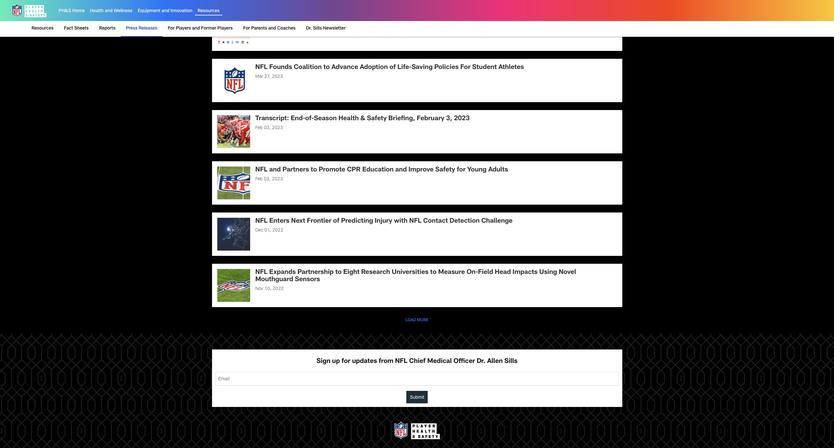 Task type: locate. For each thing, give the bounding box(es) containing it.
transcript: left end-
[[255, 116, 289, 122]]

innovation
[[171, 9, 192, 14]]

1 horizontal spatial players
[[217, 26, 233, 31]]

mar right smart heart sports coalition-map 032723b_nfl_shsc - map_1920x1080 - logo set b
[[255, 23, 263, 28]]

1 vertical spatial resources
[[32, 26, 53, 31]]

mar for nfl
[[255, 75, 263, 79]]

transcript: for transcript: end-of-season health & safety briefing, february 3, 2023
[[255, 116, 289, 122]]

2023 for nfl and partners to promote cpr education and improve safety for young adults
[[272, 177, 283, 182]]

1 vertical spatial health
[[339, 116, 359, 122]]

nfl right shield "image"
[[255, 167, 268, 174]]

27, left "coaches"
[[264, 23, 271, 28]]

to left advance
[[324, 65, 330, 71]]

resources inside resources link
[[32, 26, 53, 31]]

feb 03, 2023 for nfl
[[255, 177, 283, 182]]

health
[[90, 9, 104, 14], [339, 116, 359, 122]]

1 horizontal spatial resources
[[198, 9, 220, 14]]

ph&s home
[[59, 9, 85, 14]]

0 vertical spatial health
[[90, 9, 104, 14]]

load more button
[[403, 316, 431, 326]]

1 vertical spatial 2022
[[273, 287, 284, 292]]

for right up
[[342, 359, 351, 365]]

sheets
[[74, 26, 89, 31]]

2023 for nfl founds coalition to advance adoption of life-saving policies for student athletes
[[272, 75, 283, 79]]

players right former
[[217, 26, 233, 31]]

sills down smart
[[313, 26, 322, 31]]

of right frontier
[[333, 219, 340, 225]]

february
[[417, 116, 445, 122]]

2 transcript: from the top
[[255, 116, 289, 122]]

0 horizontal spatial for
[[342, 359, 351, 365]]

1 horizontal spatial press
[[419, 13, 436, 20]]

for left parents
[[243, 26, 250, 31]]

1 vertical spatial mar 27, 2023
[[255, 75, 283, 79]]

1 vertical spatial 27,
[[264, 23, 271, 28]]

1 horizontal spatial for
[[457, 167, 466, 174]]

health right home
[[90, 9, 104, 14]]

feb for transcript:
[[255, 126, 263, 131]]

for
[[168, 26, 175, 31], [243, 26, 250, 31], [460, 65, 471, 71]]

1 transcript: from the top
[[255, 13, 289, 20]]

feb
[[255, 126, 263, 131], [255, 177, 263, 182]]

2 vertical spatial 27,
[[264, 75, 271, 79]]

0 horizontal spatial for
[[168, 26, 175, 31]]

smart heart sports coalition-map 032723b_nfl_shsc - map_1920x1080 - logo set b image
[[217, 13, 250, 46]]

march
[[478, 13, 498, 20]]

coalition right founds
[[294, 65, 322, 71]]

mar 27, 2023 for transcript:
[[255, 23, 283, 28]]

0 vertical spatial 2022
[[272, 229, 283, 233]]

with
[[394, 219, 408, 225]]

1 vertical spatial 03,
[[264, 177, 271, 182]]

for right policies
[[460, 65, 471, 71]]

up
[[332, 359, 340, 365]]

and
[[105, 9, 113, 14], [162, 9, 169, 14], [192, 26, 200, 31], [268, 26, 276, 31], [269, 167, 281, 174], [395, 167, 407, 174]]

1 horizontal spatial for
[[243, 26, 250, 31]]

officer
[[454, 359, 475, 365]]

conference,
[[438, 13, 476, 20]]

on-
[[467, 270, 478, 276]]

medical
[[427, 359, 452, 365]]

nfl left founds
[[255, 65, 268, 71]]

0 horizontal spatial players
[[176, 26, 191, 31]]

dec 01, 2022
[[255, 229, 283, 233]]

research
[[361, 270, 390, 276]]

players
[[176, 26, 191, 31], [217, 26, 233, 31]]

transcript:
[[255, 13, 289, 20], [255, 116, 289, 122]]

ph&s
[[59, 9, 71, 14]]

the
[[291, 13, 302, 20]]

1 vertical spatial for
[[342, 359, 351, 365]]

0 vertical spatial mar 27, 2023
[[255, 23, 283, 28]]

nfl right 'from'
[[395, 359, 408, 365]]

of left life-
[[390, 65, 396, 71]]

1 feb 03, 2023 from the top
[[255, 126, 283, 131]]

0 vertical spatial for
[[457, 167, 466, 174]]

0 horizontal spatial dr.
[[306, 26, 312, 31]]

2023 for transcript: the smart heart sports coalition kickoff press conference, march 27, 2023
[[272, 23, 283, 28]]

coalition
[[366, 13, 394, 20], [294, 65, 322, 71]]

feb right shield "image"
[[255, 177, 263, 182]]

nov 10, 2022
[[255, 287, 284, 292]]

1 vertical spatial mar
[[255, 75, 263, 79]]

student
[[472, 65, 497, 71]]

season
[[314, 116, 337, 122]]

1 vertical spatial feb
[[255, 177, 263, 182]]

1 vertical spatial dr.
[[477, 359, 486, 365]]

updates
[[352, 359, 377, 365]]

1 vertical spatial press
[[126, 26, 138, 31]]

for for for players and former players
[[168, 26, 175, 31]]

equipment and innovation
[[138, 9, 192, 14]]

0 horizontal spatial resources link
[[32, 21, 56, 36]]

0 vertical spatial resources link
[[198, 9, 220, 14]]

0 vertical spatial sills
[[313, 26, 322, 31]]

1 03, from the top
[[264, 126, 271, 131]]

1 vertical spatial feb 03, 2023
[[255, 177, 283, 182]]

1 vertical spatial safety
[[435, 167, 455, 174]]

field
[[478, 270, 493, 276]]

transcript: for transcript: the smart heart sports coalition kickoff press conference, march 27, 2023
[[255, 13, 289, 20]]

1 mar 27, 2023 from the top
[[255, 23, 283, 28]]

03,
[[264, 126, 271, 131], [264, 177, 271, 182]]

None submit
[[406, 391, 428, 404]]

resources down "player health and safety logo"
[[32, 26, 53, 31]]

mar right nfl shield logo cp
[[255, 75, 263, 79]]

1 vertical spatial of
[[333, 219, 340, 225]]

coaches
[[277, 26, 296, 31]]

nfl founds coalition to advance adoption of life-saving policies for student athletes
[[255, 65, 526, 71]]

0 horizontal spatial sills
[[313, 26, 322, 31]]

0 horizontal spatial safety
[[367, 116, 387, 122]]

2022
[[272, 229, 283, 233], [273, 287, 284, 292]]

resources link down "player health and safety logo"
[[32, 21, 56, 36]]

banner containing ph&s home
[[0, 0, 834, 37]]

27, right "march"
[[499, 13, 509, 20]]

health and wellness link
[[90, 9, 132, 14]]

feb 03, 2023 for transcript:
[[255, 126, 283, 131]]

feb right chiefs defense vs image
[[255, 126, 263, 131]]

press releases link
[[123, 21, 160, 36]]

2 mar 27, 2023 from the top
[[255, 75, 283, 79]]

to right the partners at the top
[[311, 167, 317, 174]]

for down equipment and innovation
[[168, 26, 175, 31]]

1 horizontal spatial safety
[[435, 167, 455, 174]]

coalition right sports
[[366, 13, 394, 20]]

for inside footer
[[342, 359, 351, 365]]

1 vertical spatial coalition
[[294, 65, 322, 71]]

for players and former players link
[[165, 21, 235, 36]]

former
[[201, 26, 216, 31]]

for left young
[[457, 167, 466, 174]]

03, for nfl
[[264, 177, 271, 182]]

the nfl logo is seen on the u.s. bank stadium field before an nfl football game between the minnesota vikings and the atlanta falcons, sunday, oct. 18, 2020, in minneapolis. (ap photo/charlie neibergall) image
[[217, 269, 250, 302]]

0 horizontal spatial coalition
[[294, 65, 322, 71]]

players down innovation
[[176, 26, 191, 31]]

home
[[72, 9, 85, 14]]

sills right "allen"
[[505, 359, 518, 365]]

0 vertical spatial mar
[[255, 23, 263, 28]]

2 feb 03, 2023 from the top
[[255, 177, 283, 182]]

for parents and coaches link
[[241, 21, 298, 36]]

1 feb from the top
[[255, 126, 263, 131]]

transcript: up for parents and coaches link
[[255, 13, 289, 20]]

partners
[[283, 167, 309, 174]]

27,
[[499, 13, 509, 20], [264, 23, 271, 28], [264, 75, 271, 79]]

_original image
[[217, 218, 250, 251]]

2022 down mouthguard
[[273, 287, 284, 292]]

resources link up former
[[198, 9, 220, 14]]

mar
[[255, 23, 263, 28], [255, 75, 263, 79]]

adoption
[[360, 65, 388, 71]]

adults
[[488, 167, 508, 174]]

2 03, from the top
[[264, 177, 271, 182]]

0 vertical spatial feb
[[255, 126, 263, 131]]

0 vertical spatial 03,
[[264, 126, 271, 131]]

1 vertical spatial transcript:
[[255, 116, 289, 122]]

1 horizontal spatial sills
[[505, 359, 518, 365]]

3,
[[446, 116, 452, 122]]

0 vertical spatial dr.
[[306, 26, 312, 31]]

nfl shield logo cp image
[[217, 64, 250, 97]]

nfl
[[255, 65, 268, 71], [255, 167, 268, 174], [255, 219, 268, 225], [409, 219, 422, 225], [255, 270, 268, 276], [395, 359, 408, 365]]

press
[[419, 13, 436, 20], [126, 26, 138, 31]]

27, down founds
[[264, 75, 271, 79]]

mar 27, 2023
[[255, 23, 283, 28], [255, 75, 283, 79]]

load
[[406, 319, 416, 323]]

dr. left "allen"
[[477, 359, 486, 365]]

and left innovation
[[162, 9, 169, 14]]

young
[[467, 167, 487, 174]]

more
[[417, 319, 429, 323]]

safety right improve
[[435, 167, 455, 174]]

0 vertical spatial resources
[[198, 9, 220, 14]]

2 feb from the top
[[255, 177, 263, 182]]

for for for parents and coaches
[[243, 26, 250, 31]]

1 horizontal spatial resources link
[[198, 9, 220, 14]]

nfl for next
[[255, 219, 268, 225]]

dr. down smart
[[306, 26, 312, 31]]

1 horizontal spatial coalition
[[366, 13, 394, 20]]

1 horizontal spatial dr.
[[477, 359, 486, 365]]

2022 down the enters
[[272, 229, 283, 233]]

of
[[390, 65, 396, 71], [333, 219, 340, 225]]

next
[[291, 219, 305, 225]]

fact sheets link
[[61, 21, 91, 36]]

nfl up mouthguard
[[255, 270, 268, 276]]

0 vertical spatial press
[[419, 13, 436, 20]]

0 horizontal spatial health
[[90, 9, 104, 14]]

1 vertical spatial resources link
[[32, 21, 56, 36]]

0 horizontal spatial resources
[[32, 26, 53, 31]]

partnership
[[298, 270, 334, 276]]

1 vertical spatial sills
[[505, 359, 518, 365]]

for parents and coaches
[[243, 26, 296, 31]]

nfl for partnership
[[255, 270, 268, 276]]

resources up former
[[198, 9, 220, 14]]

predicting
[[341, 219, 373, 225]]

frontier
[[307, 219, 332, 225]]

to for coalition
[[324, 65, 330, 71]]

nov
[[255, 287, 263, 292]]

nfl up dec
[[255, 219, 268, 225]]

banner
[[0, 0, 834, 37]]

none submit inside sign up for updates from nfl chief medical officer dr. allen sills footer
[[406, 391, 428, 404]]

2 mar from the top
[[255, 75, 263, 79]]

1 mar from the top
[[255, 23, 263, 28]]

press right kickoff
[[419, 13, 436, 20]]

1 players from the left
[[176, 26, 191, 31]]

safety right & at the left of page
[[367, 116, 387, 122]]

0 vertical spatial of
[[390, 65, 396, 71]]

equipment
[[138, 9, 160, 14]]

2023
[[510, 13, 526, 20], [272, 23, 283, 28], [272, 75, 283, 79], [454, 116, 470, 122], [272, 126, 283, 131], [272, 177, 283, 182]]

0 vertical spatial transcript:
[[255, 13, 289, 20]]

0 vertical spatial feb 03, 2023
[[255, 126, 283, 131]]

press left releases
[[126, 26, 138, 31]]

to left eight
[[335, 270, 342, 276]]

nfl and partners to promote cpr education and improve safety for young adults
[[255, 167, 508, 174]]

nfl inside nfl expands partnership to eight research universities to measure on-field head impacts using novel mouthguard sensors
[[255, 270, 268, 276]]

phs image
[[393, 421, 442, 441]]

kickoff
[[395, 13, 417, 20]]

health left & at the left of page
[[339, 116, 359, 122]]



Task type: vqa. For each thing, say whether or not it's contained in the screenshot.
4:00 AM's The latest NFL news, opinions, highlights and interviews from around the league.
no



Task type: describe. For each thing, give the bounding box(es) containing it.
dr. inside banner
[[306, 26, 312, 31]]

promote
[[319, 167, 345, 174]]

sensors
[[295, 277, 320, 284]]

nfl inside footer
[[395, 359, 408, 365]]

transcript: end-of-season health & safety briefing, february 3, 2023
[[255, 116, 470, 122]]

universities
[[392, 270, 429, 276]]

Email email field
[[216, 372, 619, 386]]

27, for transcript: the smart heart sports coalition kickoff press conference, march 27, 2023
[[264, 23, 271, 28]]

allen
[[487, 359, 503, 365]]

2022 for expands
[[273, 287, 284, 292]]

and left former
[[192, 26, 200, 31]]

briefing,
[[389, 116, 415, 122]]

shield image
[[217, 167, 250, 200]]

releases
[[139, 26, 157, 31]]

novel
[[559, 270, 576, 276]]

chief
[[409, 359, 426, 365]]

education
[[362, 167, 394, 174]]

nfl for partners
[[255, 167, 268, 174]]

athletes
[[499, 65, 524, 71]]

01,
[[264, 229, 271, 233]]

sign up for updates from nfl chief medical officer dr. allen sills
[[317, 359, 518, 365]]

&
[[361, 116, 365, 122]]

dr. sills newsletter
[[306, 26, 346, 31]]

enters
[[269, 219, 290, 225]]

resources for right resources link
[[198, 9, 220, 14]]

detection
[[450, 219, 480, 225]]

2022 for enters
[[272, 229, 283, 233]]

sills inside footer
[[505, 359, 518, 365]]

03, for transcript:
[[264, 126, 271, 131]]

injury
[[375, 219, 392, 225]]

smart
[[304, 13, 323, 20]]

and left the partners at the top
[[269, 167, 281, 174]]

improve
[[409, 167, 434, 174]]

eight
[[343, 270, 360, 276]]

fact sheets
[[64, 26, 89, 31]]

newsletter
[[323, 26, 346, 31]]

sports
[[343, 13, 364, 20]]

to for partnership
[[335, 270, 342, 276]]

from
[[379, 359, 394, 365]]

2023 for transcript: end-of-season health & safety briefing, february 3, 2023
[[272, 126, 283, 131]]

saving
[[412, 65, 433, 71]]

wellness
[[114, 9, 132, 14]]

2 horizontal spatial for
[[460, 65, 471, 71]]

feb for nfl
[[255, 177, 263, 182]]

0 vertical spatial coalition
[[366, 13, 394, 20]]

and left wellness
[[105, 9, 113, 14]]

using
[[539, 270, 557, 276]]

fact
[[64, 26, 73, 31]]

mar 27, 2023 for nfl
[[255, 75, 283, 79]]

transcript: the smart heart sports coalition kickoff press conference, march 27, 2023
[[255, 13, 526, 20]]

nfl enters next frontier of predicting injury with nfl contact detection challenge
[[255, 219, 513, 225]]

2 players from the left
[[217, 26, 233, 31]]

health and wellness
[[90, 9, 132, 14]]

nfl for coalition
[[255, 65, 268, 71]]

0 vertical spatial safety
[[367, 116, 387, 122]]

to for partners
[[311, 167, 317, 174]]

resources for the left resources link
[[32, 26, 53, 31]]

health inside banner
[[90, 9, 104, 14]]

expands
[[269, 270, 296, 276]]

cpr
[[347, 167, 361, 174]]

measure
[[438, 270, 465, 276]]

mouthguard
[[255, 277, 293, 284]]

equipment and innovation link
[[138, 9, 192, 14]]

dr. sills newsletter link
[[304, 21, 348, 36]]

ph&s home link
[[59, 9, 85, 14]]

nfl right with
[[409, 219, 422, 225]]

and left improve
[[395, 167, 407, 174]]

0 horizontal spatial press
[[126, 26, 138, 31]]

0 vertical spatial 27,
[[499, 13, 509, 20]]

27, for nfl founds coalition to advance adoption of life-saving policies for student athletes
[[264, 75, 271, 79]]

dr. inside footer
[[477, 359, 486, 365]]

challenge
[[482, 219, 513, 225]]

advance
[[332, 65, 358, 71]]

0 horizontal spatial of
[[333, 219, 340, 225]]

press releases
[[126, 26, 157, 31]]

chiefs defense vs image
[[217, 116, 250, 148]]

life-
[[398, 65, 412, 71]]

policies
[[434, 65, 459, 71]]

of-
[[305, 116, 314, 122]]

heart
[[325, 13, 342, 20]]

1 horizontal spatial health
[[339, 116, 359, 122]]

sign up for updates from nfl chief medical officer dr. allen sills footer
[[0, 334, 834, 449]]

nfl expands partnership to eight research universities to measure on-field head impacts using novel mouthguard sensors
[[255, 270, 576, 284]]

end-
[[291, 116, 305, 122]]

contact
[[423, 219, 448, 225]]

load more
[[406, 319, 429, 323]]

reports link
[[96, 21, 118, 36]]

player health and safety logo image
[[11, 3, 48, 18]]

impacts
[[513, 270, 538, 276]]

sign
[[317, 359, 331, 365]]

mar for transcript:
[[255, 23, 263, 28]]

parents
[[251, 26, 267, 31]]

founds
[[269, 65, 292, 71]]

head
[[495, 270, 511, 276]]

and right parents
[[268, 26, 276, 31]]

to left 'measure'
[[430, 270, 437, 276]]

1 horizontal spatial of
[[390, 65, 396, 71]]

reports
[[99, 26, 115, 31]]

10,
[[265, 287, 271, 292]]



